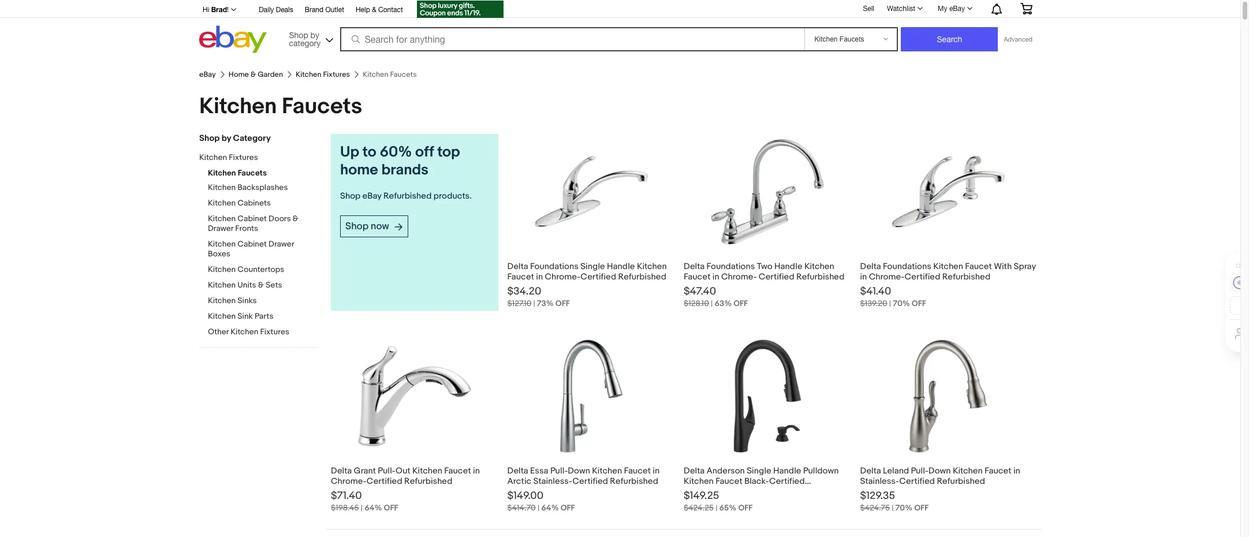 Task type: locate. For each thing, give the bounding box(es) containing it.
fixtures down shop by category dropdown button
[[323, 70, 350, 79]]

pull- for $71.40
[[378, 466, 396, 477]]

| for $71.40
[[361, 503, 363, 513]]

faucet for $34.20
[[508, 272, 534, 283]]

in for $34.20
[[536, 272, 543, 283]]

delta inside delta leland pull-down kitchen faucet in stainless-certified refurbished $129.35 $424.75 | 70% off
[[861, 466, 882, 477]]

| inside the delta foundations two handle kitchen faucet in chrome- certified refurbished $47.40 $128.10 | 63% off
[[711, 299, 713, 309]]

!
[[227, 6, 229, 14]]

other kitchen fixtures link
[[208, 327, 318, 338]]

2 pull- from the left
[[551, 466, 568, 477]]

ebay inside "account" "navigation"
[[950, 5, 965, 13]]

home
[[229, 70, 249, 79]]

refurbished inside delta foundations kitchen faucet with spray in chrome-certified refurbished $41.40 $139.20 | 70% off
[[943, 272, 991, 283]]

foundations for $41.40
[[883, 261, 932, 272]]

chrome-
[[545, 272, 581, 283], [722, 272, 757, 283], [869, 272, 905, 283], [331, 476, 367, 487]]

1 vertical spatial faucets
[[238, 168, 267, 178]]

0 horizontal spatial down
[[568, 466, 590, 477]]

2 64% from the left
[[542, 503, 559, 513]]

off
[[556, 299, 570, 309], [734, 299, 748, 309], [912, 299, 927, 309], [384, 503, 398, 513], [561, 503, 575, 513], [739, 503, 753, 513], [915, 503, 929, 513]]

watchlist
[[887, 5, 916, 13]]

off inside delta grant pull-out kitchen faucet in chrome-certified refurbished $71.40 $198.45 | 64% off
[[384, 503, 398, 513]]

down for $129.35
[[929, 466, 951, 477]]

brand
[[305, 6, 324, 14]]

1 vertical spatial 70%
[[896, 503, 913, 513]]

pull- inside delta leland pull-down kitchen faucet in stainless-certified refurbished $129.35 $424.75 | 70% off
[[911, 466, 929, 477]]

ebay left the home
[[199, 70, 216, 79]]

& right 'help'
[[372, 6, 377, 14]]

0 horizontal spatial fixtures
[[229, 153, 258, 162]]

down
[[568, 466, 590, 477], [929, 466, 951, 477]]

delta up $149.25
[[684, 466, 705, 477]]

down inside delta essa pull-down kitchen faucet in arctic stainless-certified refurbished $149.00 $414.70 | 64% off
[[568, 466, 590, 477]]

0 horizontal spatial by
[[222, 133, 231, 144]]

&
[[372, 6, 377, 14], [251, 70, 256, 79], [293, 214, 299, 224], [258, 280, 264, 290]]

1 horizontal spatial by
[[311, 30, 319, 40]]

delta inside delta essa pull-down kitchen faucet in arctic stainless-certified refurbished $149.00 $414.70 | 64% off
[[508, 466, 529, 477]]

1 horizontal spatial down
[[929, 466, 951, 477]]

faucets up backsplashes
[[238, 168, 267, 178]]

64% down the $149.00
[[542, 503, 559, 513]]

down for refurbished
[[568, 466, 590, 477]]

kitchen
[[296, 70, 322, 79], [199, 93, 277, 120], [199, 153, 227, 162], [208, 168, 236, 178], [208, 183, 236, 192], [208, 198, 236, 208], [208, 214, 236, 224], [208, 239, 236, 249], [637, 261, 667, 272], [805, 261, 835, 272], [934, 261, 964, 272], [208, 265, 236, 274], [208, 280, 236, 290], [208, 296, 236, 306], [208, 311, 236, 321], [231, 327, 258, 337], [413, 466, 443, 477], [592, 466, 622, 477], [953, 466, 983, 477], [684, 476, 714, 487]]

shop by category banner
[[196, 0, 1042, 56]]

0 vertical spatial ebay
[[950, 5, 965, 13]]

chrome- inside delta foundations single handle kitchen faucet in chrome-certified refurbished $34.20 $127.10 | 73% off
[[545, 272, 581, 283]]

pull- right leland
[[911, 466, 929, 477]]

refurbished for delta anderson single handle pulldown kitchen faucet black-certified refurbished
[[684, 486, 732, 497]]

certified for $47.40
[[759, 272, 795, 283]]

2 foundations from the left
[[707, 261, 755, 272]]

off inside delta foundations single handle kitchen faucet in chrome-certified refurbished $34.20 $127.10 | 73% off
[[556, 299, 570, 309]]

account navigation
[[196, 0, 1042, 20]]

1 pull- from the left
[[378, 466, 396, 477]]

home & garden
[[229, 70, 283, 79]]

off inside $149.25 $424.25 | 65% off
[[739, 503, 753, 513]]

| inside delta grant pull-out kitchen faucet in chrome-certified refurbished $71.40 $198.45 | 64% off
[[361, 503, 363, 513]]

delta inside delta foundations single handle kitchen faucet in chrome-certified refurbished $34.20 $127.10 | 73% off
[[508, 261, 529, 272]]

refurbished inside delta anderson single handle pulldown kitchen faucet black-certified refurbished
[[684, 486, 732, 497]]

shop down deals
[[289, 30, 308, 40]]

1 cabinet from the top
[[238, 214, 267, 224]]

kitchen inside delta foundations kitchen faucet with spray in chrome-certified refurbished $41.40 $139.20 | 70% off
[[934, 261, 964, 272]]

| for $129.35
[[892, 503, 894, 513]]

delta anderson single handle pulldown kitchen faucet black-certified refurbished
[[684, 466, 839, 497]]

delta anderson single handle pulldown kitchen faucet black-certified refurbished image
[[710, 339, 826, 454]]

1 horizontal spatial stainless-
[[861, 476, 900, 487]]

kitchen inside delta anderson single handle pulldown kitchen faucet black-certified refurbished
[[684, 476, 714, 487]]

ebay
[[950, 5, 965, 13], [199, 70, 216, 79], [363, 191, 382, 202]]

by inside shop by category
[[311, 30, 319, 40]]

shop for shop by category
[[199, 133, 220, 144]]

faucet inside delta leland pull-down kitchen faucet in stainless-certified refurbished $129.35 $424.75 | 70% off
[[985, 466, 1012, 477]]

certified inside delta grant pull-out kitchen faucet in chrome-certified refurbished $71.40 $198.45 | 64% off
[[367, 476, 403, 487]]

1 horizontal spatial faucets
[[282, 93, 363, 120]]

in for $129.35
[[1014, 466, 1021, 477]]

off right 63%
[[734, 299, 748, 309]]

refurbished for delta foundations kitchen faucet with spray in chrome-certified refurbished $41.40 $139.20 | 70% off
[[943, 272, 991, 283]]

boxes
[[208, 249, 230, 259]]

| for $47.40
[[711, 299, 713, 309]]

1 64% from the left
[[365, 503, 382, 513]]

faucet for $71.40
[[444, 466, 471, 477]]

$128.10 text field
[[684, 299, 709, 309]]

| right $198.45 text field
[[361, 503, 363, 513]]

| left 73%
[[534, 299, 535, 309]]

off right "$424.75"
[[915, 503, 929, 513]]

0 vertical spatial drawer
[[208, 224, 234, 233]]

shop for shop ebay refurbished products.
[[340, 191, 361, 202]]

| left 63%
[[711, 299, 713, 309]]

stainless- up $129.35
[[861, 476, 900, 487]]

$34.20
[[508, 285, 542, 298]]

& right doors
[[293, 214, 299, 224]]

delta inside delta grant pull-out kitchen faucet in chrome-certified refurbished $71.40 $198.45 | 64% off
[[331, 466, 352, 477]]

in inside delta foundations single handle kitchen faucet in chrome-certified refurbished $34.20 $127.10 | 73% off
[[536, 272, 543, 283]]

certified inside the delta foundations two handle kitchen faucet in chrome- certified refurbished $47.40 $128.10 | 63% off
[[759, 272, 795, 283]]

in inside the delta foundations two handle kitchen faucet in chrome- certified refurbished $47.40 $128.10 | 63% off
[[713, 272, 720, 283]]

certified inside delta leland pull-down kitchen faucet in stainless-certified refurbished $129.35 $424.75 | 70% off
[[900, 476, 935, 487]]

single for chrome-
[[581, 261, 605, 272]]

hi brad !
[[203, 5, 229, 14]]

1 stainless- from the left
[[534, 476, 573, 487]]

faucet inside the delta foundations two handle kitchen faucet in chrome- certified refurbished $47.40 $128.10 | 63% off
[[684, 272, 711, 283]]

$424.25 text field
[[684, 503, 714, 513]]

ebay right my
[[950, 5, 965, 13]]

| right "$424.75"
[[892, 503, 894, 513]]

by left category
[[222, 133, 231, 144]]

70% inside delta leland pull-down kitchen faucet in stainless-certified refurbished $129.35 $424.75 | 70% off
[[896, 503, 913, 513]]

off right $139.20
[[912, 299, 927, 309]]

70% for $129.35
[[896, 503, 913, 513]]

refurbished for delta foundations two handle kitchen faucet in chrome- certified refurbished $47.40 $128.10 | 63% off
[[797, 272, 845, 283]]

| inside delta leland pull-down kitchen faucet in stainless-certified refurbished $129.35 $424.75 | 70% off
[[892, 503, 894, 513]]

2 vertical spatial fixtures
[[260, 327, 290, 337]]

refurbished inside the delta foundations two handle kitchen faucet in chrome- certified refurbished $47.40 $128.10 | 63% off
[[797, 272, 845, 283]]

0 vertical spatial by
[[311, 30, 319, 40]]

faucet inside delta essa pull-down kitchen faucet in arctic stainless-certified refurbished $149.00 $414.70 | 64% off
[[624, 466, 651, 477]]

foundations up $41.40
[[883, 261, 932, 272]]

delta up $34.20
[[508, 261, 529, 272]]

0 horizontal spatial drawer
[[208, 224, 234, 233]]

1 vertical spatial cabinet
[[238, 239, 267, 249]]

home
[[340, 161, 378, 179]]

delta up $41.40
[[861, 261, 882, 272]]

$414.70 text field
[[508, 503, 536, 513]]

3 foundations from the left
[[883, 261, 932, 272]]

64%
[[365, 503, 382, 513], [542, 503, 559, 513]]

refurbished for delta leland pull-down kitchen faucet in stainless-certified refurbished $129.35 $424.75 | 70% off
[[937, 476, 986, 487]]

off for $129.35
[[915, 503, 929, 513]]

backsplashes
[[238, 183, 288, 192]]

stainless-
[[534, 476, 573, 487], [861, 476, 900, 487]]

$149.25
[[684, 490, 720, 503]]

cabinet
[[238, 214, 267, 224], [238, 239, 267, 249]]

2 horizontal spatial pull-
[[911, 466, 929, 477]]

in for refurbished
[[653, 466, 660, 477]]

delta for $47.40
[[684, 261, 705, 272]]

| left 65%
[[716, 503, 718, 513]]

kitchen inside delta leland pull-down kitchen faucet in stainless-certified refurbished $129.35 $424.75 | 70% off
[[953, 466, 983, 477]]

in inside delta essa pull-down kitchen faucet in arctic stainless-certified refurbished $149.00 $414.70 | 64% off
[[653, 466, 660, 477]]

delta left essa
[[508, 466, 529, 477]]

& left 'sets'
[[258, 280, 264, 290]]

delta inside delta foundations kitchen faucet with spray in chrome-certified refurbished $41.40 $139.20 | 70% off
[[861, 261, 882, 272]]

shop by category
[[199, 133, 271, 144]]

sell
[[863, 4, 875, 12]]

1 foundations from the left
[[530, 261, 579, 272]]

drawer down doors
[[269, 239, 294, 249]]

by for category
[[311, 30, 319, 40]]

0 vertical spatial faucets
[[282, 93, 363, 120]]

chrome- up $41.40
[[869, 272, 905, 283]]

65%
[[720, 503, 737, 513]]

certified inside delta foundations single handle kitchen faucet in chrome-certified refurbished $34.20 $127.10 | 73% off
[[581, 272, 617, 283]]

1 horizontal spatial fixtures
[[260, 327, 290, 337]]

pull- inside delta essa pull-down kitchen faucet in arctic stainless-certified refurbished $149.00 $414.70 | 64% off
[[551, 466, 568, 477]]

delta foundations two handle kitchen faucet in chrome- certified refurbished image
[[710, 134, 826, 250]]

chrome- up '$71.40'
[[331, 476, 367, 487]]

off right 65%
[[739, 503, 753, 513]]

brand outlet link
[[305, 4, 344, 17]]

off for $34.20
[[556, 299, 570, 309]]

by down brand on the top left
[[311, 30, 319, 40]]

| inside $149.25 $424.25 | 65% off
[[716, 503, 718, 513]]

| right $139.20 text box
[[890, 299, 892, 309]]

down right leland
[[929, 466, 951, 477]]

refurbished for delta foundations single handle kitchen faucet in chrome-certified refurbished $34.20 $127.10 | 73% off
[[619, 272, 667, 283]]

kitchen backsplashes link
[[208, 183, 318, 194]]

foundations left two
[[707, 261, 755, 272]]

chrome- left two
[[722, 272, 757, 283]]

1 vertical spatial fixtures
[[229, 153, 258, 162]]

off down out
[[384, 503, 398, 513]]

shop left category
[[199, 133, 220, 144]]

0 vertical spatial 70%
[[893, 299, 910, 309]]

0 vertical spatial fixtures
[[323, 70, 350, 79]]

stainless- up the $149.00
[[534, 476, 573, 487]]

delta inside the delta foundations two handle kitchen faucet in chrome- certified refurbished $47.40 $128.10 | 63% off
[[684, 261, 705, 272]]

70% inside delta foundations kitchen faucet with spray in chrome-certified refurbished $41.40 $139.20 | 70% off
[[893, 299, 910, 309]]

drawer
[[208, 224, 234, 233], [269, 239, 294, 249]]

chrome- for $34.20
[[545, 272, 581, 283]]

2 horizontal spatial ebay
[[950, 5, 965, 13]]

cabinet down cabinets
[[238, 214, 267, 224]]

0 horizontal spatial stainless-
[[534, 476, 573, 487]]

off inside delta essa pull-down kitchen faucet in arctic stainless-certified refurbished $149.00 $414.70 | 64% off
[[561, 503, 575, 513]]

fixtures down parts at bottom left
[[260, 327, 290, 337]]

$139.20 text field
[[861, 299, 888, 309]]

Search for anything text field
[[342, 28, 803, 50]]

64% right $198.45
[[365, 503, 382, 513]]

delta for $129.35
[[861, 466, 882, 477]]

faucets down kitchen fixtures
[[282, 93, 363, 120]]

pull- inside delta grant pull-out kitchen faucet in chrome-certified refurbished $71.40 $198.45 | 64% off
[[378, 466, 396, 477]]

brand outlet
[[305, 6, 344, 14]]

down right essa
[[568, 466, 590, 477]]

$424.75
[[861, 503, 890, 513]]

delta inside delta anderson single handle pulldown kitchen faucet black-certified refurbished
[[684, 466, 705, 477]]

units
[[238, 280, 256, 290]]

kitchen fixtures link
[[296, 70, 350, 79], [199, 153, 309, 164]]

refurbished inside delta foundations single handle kitchen faucet in chrome-certified refurbished $34.20 $127.10 | 73% off
[[619, 272, 667, 283]]

fixtures down category
[[229, 153, 258, 162]]

2 cabinet from the top
[[238, 239, 267, 249]]

1 vertical spatial single
[[747, 466, 772, 477]]

delta
[[508, 261, 529, 272], [684, 261, 705, 272], [861, 261, 882, 272], [331, 466, 352, 477], [508, 466, 529, 477], [684, 466, 705, 477], [861, 466, 882, 477]]

0 horizontal spatial faucets
[[238, 168, 267, 178]]

2 horizontal spatial foundations
[[883, 261, 932, 272]]

shop by category button
[[284, 26, 336, 51]]

1 down from the left
[[568, 466, 590, 477]]

| inside delta foundations kitchen faucet with spray in chrome-certified refurbished $41.40 $139.20 | 70% off
[[890, 299, 892, 309]]

shop down home
[[340, 191, 361, 202]]

0 horizontal spatial 64%
[[365, 503, 382, 513]]

single inside delta foundations single handle kitchen faucet in chrome-certified refurbished $34.20 $127.10 | 73% off
[[581, 261, 605, 272]]

None submit
[[902, 27, 999, 51]]

1 horizontal spatial single
[[747, 466, 772, 477]]

0 vertical spatial single
[[581, 261, 605, 272]]

refurbished inside delta leland pull-down kitchen faucet in stainless-certified refurbished $129.35 $424.75 | 70% off
[[937, 476, 986, 487]]

kitchen fixtures
[[296, 70, 350, 79]]

off inside delta foundations kitchen faucet with spray in chrome-certified refurbished $41.40 $139.20 | 70% off
[[912, 299, 927, 309]]

single inside delta anderson single handle pulldown kitchen faucet black-certified refurbished
[[747, 466, 772, 477]]

kitchen faucets
[[199, 93, 363, 120]]

handle inside delta foundations single handle kitchen faucet in chrome-certified refurbished $34.20 $127.10 | 73% off
[[607, 261, 635, 272]]

handle inside the delta foundations two handle kitchen faucet in chrome- certified refurbished $47.40 $128.10 | 63% off
[[775, 261, 803, 272]]

foundations
[[530, 261, 579, 272], [707, 261, 755, 272], [883, 261, 932, 272]]

0 horizontal spatial foundations
[[530, 261, 579, 272]]

1 horizontal spatial foundations
[[707, 261, 755, 272]]

1 horizontal spatial pull-
[[551, 466, 568, 477]]

certified inside delta essa pull-down kitchen faucet in arctic stainless-certified refurbished $149.00 $414.70 | 64% off
[[573, 476, 608, 487]]

my ebay link
[[932, 2, 978, 16]]

faucet
[[966, 261, 993, 272], [508, 272, 534, 283], [684, 272, 711, 283], [444, 466, 471, 477], [624, 466, 651, 477], [985, 466, 1012, 477], [716, 476, 743, 487]]

faucet inside delta grant pull-out kitchen faucet in chrome-certified refurbished $71.40 $198.45 | 64% off
[[444, 466, 471, 477]]

0 horizontal spatial pull-
[[378, 466, 396, 477]]

faucets inside kitchen fixtures kitchen faucets kitchen backsplashes kitchen cabinets kitchen cabinet doors & drawer fronts kitchen cabinet drawer boxes kitchen countertops kitchen units & sets kitchen sinks kitchen sink parts other kitchen fixtures
[[238, 168, 267, 178]]

pull- right grant
[[378, 466, 396, 477]]

kitchen inside delta foundations single handle kitchen faucet in chrome-certified refurbished $34.20 $127.10 | 73% off
[[637, 261, 667, 272]]

pull- for $149.00
[[551, 466, 568, 477]]

1 vertical spatial drawer
[[269, 239, 294, 249]]

drawer up boxes
[[208, 224, 234, 233]]

$127.10
[[508, 299, 532, 309]]

shop inside shop by category
[[289, 30, 308, 40]]

ebay for shop ebay refurbished products.
[[363, 191, 382, 202]]

in inside delta foundations kitchen faucet with spray in chrome-certified refurbished $41.40 $139.20 | 70% off
[[861, 272, 867, 283]]

chrome- up 73%
[[545, 272, 581, 283]]

off right 73%
[[556, 299, 570, 309]]

in inside delta leland pull-down kitchen faucet in stainless-certified refurbished $129.35 $424.75 | 70% off
[[1014, 466, 1021, 477]]

kitchen fixtures kitchen faucets kitchen backsplashes kitchen cabinets kitchen cabinet doors & drawer fronts kitchen cabinet drawer boxes kitchen countertops kitchen units & sets kitchen sinks kitchen sink parts other kitchen fixtures
[[199, 153, 299, 337]]

refurbished
[[384, 191, 432, 202], [619, 272, 667, 283], [797, 272, 845, 283], [943, 272, 991, 283], [404, 476, 453, 487], [610, 476, 659, 487], [937, 476, 986, 487], [684, 486, 732, 497]]

foundations inside the delta foundations two handle kitchen faucet in chrome- certified refurbished $47.40 $128.10 | 63% off
[[707, 261, 755, 272]]

1 vertical spatial ebay
[[199, 70, 216, 79]]

3 pull- from the left
[[911, 466, 929, 477]]

| right $414.70 'text box'
[[538, 503, 540, 513]]

chrome- inside delta grant pull-out kitchen faucet in chrome-certified refurbished $71.40 $198.45 | 64% off
[[331, 476, 367, 487]]

foundations up 73%
[[530, 261, 579, 272]]

faucet inside delta foundations single handle kitchen faucet in chrome-certified refurbished $34.20 $127.10 | 73% off
[[508, 272, 534, 283]]

2 down from the left
[[929, 466, 951, 477]]

single
[[581, 261, 605, 272], [747, 466, 772, 477]]

off right $414.70 'text box'
[[561, 503, 575, 513]]

brands
[[382, 161, 429, 179]]

foundations for $47.40
[[707, 261, 755, 272]]

brad
[[211, 5, 227, 14]]

ebay down home
[[363, 191, 382, 202]]

faucets
[[282, 93, 363, 120], [238, 168, 267, 178]]

help & contact
[[356, 6, 403, 14]]

foundations inside delta foundations kitchen faucet with spray in chrome-certified refurbished $41.40 $139.20 | 70% off
[[883, 261, 932, 272]]

delta up $47.40
[[684, 261, 705, 272]]

delta for $71.40
[[331, 466, 352, 477]]

stainless- inside delta essa pull-down kitchen faucet in arctic stainless-certified refurbished $149.00 $414.70 | 64% off
[[534, 476, 573, 487]]

cabinets
[[238, 198, 271, 208]]

delta for $34.20
[[508, 261, 529, 272]]

home & garden link
[[229, 70, 283, 79]]

1 horizontal spatial drawer
[[269, 239, 294, 249]]

delta left leland
[[861, 466, 882, 477]]

70% right $139.20
[[893, 299, 910, 309]]

60%
[[380, 143, 412, 161]]

refurbished inside delta grant pull-out kitchen faucet in chrome-certified refurbished $71.40 $198.45 | 64% off
[[404, 476, 453, 487]]

shop
[[289, 30, 308, 40], [199, 133, 220, 144], [340, 191, 361, 202], [346, 221, 369, 232]]

1 vertical spatial by
[[222, 133, 231, 144]]

0 horizontal spatial single
[[581, 261, 605, 272]]

shop for shop by category
[[289, 30, 308, 40]]

1 horizontal spatial 64%
[[542, 503, 559, 513]]

$198.45 text field
[[331, 503, 359, 513]]

chrome- inside the delta foundations two handle kitchen faucet in chrome- certified refurbished $47.40 $128.10 | 63% off
[[722, 272, 757, 283]]

2 stainless- from the left
[[861, 476, 900, 487]]

in inside delta grant pull-out kitchen faucet in chrome-certified refurbished $71.40 $198.45 | 64% off
[[473, 466, 480, 477]]

pull- right essa
[[551, 466, 568, 477]]

off inside delta leland pull-down kitchen faucet in stainless-certified refurbished $129.35 $424.75 | 70% off
[[915, 503, 929, 513]]

0 vertical spatial cabinet
[[238, 214, 267, 224]]

chrome- inside delta foundations kitchen faucet with spray in chrome-certified refurbished $41.40 $139.20 | 70% off
[[869, 272, 905, 283]]

1 horizontal spatial ebay
[[363, 191, 382, 202]]

certified inside delta foundations kitchen faucet with spray in chrome-certified refurbished $41.40 $139.20 | 70% off
[[905, 272, 941, 283]]

delta left grant
[[331, 466, 352, 477]]

certified for $71.40
[[367, 476, 403, 487]]

two
[[757, 261, 773, 272]]

70% right $424.75 text box
[[896, 503, 913, 513]]

foundations inside delta foundations single handle kitchen faucet in chrome-certified refurbished $34.20 $127.10 | 73% off
[[530, 261, 579, 272]]

2 horizontal spatial fixtures
[[323, 70, 350, 79]]

2 vertical spatial ebay
[[363, 191, 382, 202]]

certified
[[581, 272, 617, 283], [759, 272, 795, 283], [905, 272, 941, 283], [367, 476, 403, 487], [573, 476, 608, 487], [770, 476, 805, 487], [900, 476, 935, 487]]

cabinet down fronts at the left top of page
[[238, 239, 267, 249]]

| inside delta foundations single handle kitchen faucet in chrome-certified refurbished $34.20 $127.10 | 73% off
[[534, 299, 535, 309]]

kitchen cabinet drawer boxes link
[[208, 239, 318, 260]]

contact
[[378, 6, 403, 14]]

shop left now
[[346, 221, 369, 232]]

down inside delta leland pull-down kitchen faucet in stainless-certified refurbished $129.35 $424.75 | 70% off
[[929, 466, 951, 477]]

off inside the delta foundations two handle kitchen faucet in chrome- certified refurbished $47.40 $128.10 | 63% off
[[734, 299, 748, 309]]



Task type: vqa. For each thing, say whether or not it's contained in the screenshot.
2nd Foundations from the left
yes



Task type: describe. For each thing, give the bounding box(es) containing it.
in for $47.40
[[713, 272, 720, 283]]

| for $41.40
[[890, 299, 892, 309]]

up
[[340, 143, 359, 161]]

my ebay
[[938, 5, 965, 13]]

leland
[[883, 466, 909, 477]]

stainless- inside delta leland pull-down kitchen faucet in stainless-certified refurbished $129.35 $424.75 | 70% off
[[861, 476, 900, 487]]

help
[[356, 6, 370, 14]]

faucet inside delta foundations kitchen faucet with spray in chrome-certified refurbished $41.40 $139.20 | 70% off
[[966, 261, 993, 272]]

delta grant pull-out kitchen faucet in chrome-certified refurbished image
[[357, 339, 473, 454]]

to
[[363, 143, 377, 161]]

1 vertical spatial kitchen fixtures link
[[199, 153, 309, 164]]

0 vertical spatial kitchen fixtures link
[[296, 70, 350, 79]]

up to 60% off top home brands
[[340, 143, 460, 179]]

top
[[437, 143, 460, 161]]

delta foundations single handle kitchen faucet in chrome-certified refurbished image
[[534, 134, 649, 250]]

spray
[[1014, 261, 1036, 272]]

foundations for $34.20
[[530, 261, 579, 272]]

watchlist link
[[881, 2, 929, 16]]

doors
[[269, 214, 291, 224]]

sinks
[[238, 296, 257, 306]]

delta grant pull-out kitchen faucet in chrome-certified refurbished $71.40 $198.45 | 64% off
[[331, 466, 480, 513]]

chrome- for $41.40
[[869, 272, 905, 283]]

daily deals link
[[259, 4, 293, 17]]

essa
[[530, 466, 549, 477]]

kitchen sinks link
[[208, 296, 318, 307]]

certified inside delta anderson single handle pulldown kitchen faucet black-certified refurbished
[[770, 476, 805, 487]]

$198.45
[[331, 503, 359, 513]]

63%
[[715, 299, 732, 309]]

73%
[[537, 299, 554, 309]]

fronts
[[235, 224, 258, 233]]

kitchen cabinets link
[[208, 198, 318, 209]]

refurbished for delta grant pull-out kitchen faucet in chrome-certified refurbished $71.40 $198.45 | 64% off
[[404, 476, 453, 487]]

64% inside delta essa pull-down kitchen faucet in arctic stainless-certified refurbished $149.00 $414.70 | 64% off
[[542, 503, 559, 513]]

certified for $129.35
[[900, 476, 935, 487]]

help & contact link
[[356, 4, 403, 17]]

daily deals
[[259, 6, 293, 14]]

shop now link
[[340, 215, 408, 237]]

handle for $47.40
[[775, 261, 803, 272]]

handle for $34.20
[[607, 261, 635, 272]]

ebay link
[[199, 70, 216, 79]]

certified for $41.40
[[905, 272, 941, 283]]

my
[[938, 5, 948, 13]]

kitchen inside delta grant pull-out kitchen faucet in chrome-certified refurbished $71.40 $198.45 | 64% off
[[413, 466, 443, 477]]

delta for $149.00
[[508, 466, 529, 477]]

kitchen inside delta essa pull-down kitchen faucet in arctic stainless-certified refurbished $149.00 $414.70 | 64% off
[[592, 466, 622, 477]]

category
[[233, 133, 271, 144]]

hi
[[203, 6, 209, 14]]

kitchen inside the delta foundations two handle kitchen faucet in chrome- certified refurbished $47.40 $128.10 | 63% off
[[805, 261, 835, 272]]

faucet for $47.40
[[684, 272, 711, 283]]

off for $41.40
[[912, 299, 927, 309]]

off for $71.40
[[384, 503, 398, 513]]

advanced link
[[999, 28, 1039, 51]]

& right the home
[[251, 70, 256, 79]]

countertops
[[238, 265, 284, 274]]

shop for shop now
[[346, 221, 369, 232]]

delta leland pull-down kitchen faucet in stainless-certified refurbished $129.35 $424.75 | 70% off
[[861, 466, 1021, 513]]

up to 60% off top home brands shop ebay refurbished products. element
[[326, 120, 1042, 529]]

anderson
[[707, 466, 745, 477]]

delta essa pull-down kitchen faucet in arctic stainless-certified refurbished image
[[534, 339, 649, 454]]

70% for $41.40
[[893, 299, 910, 309]]

arctic
[[508, 476, 532, 487]]

pulldown
[[804, 466, 839, 477]]

your shopping cart image
[[1020, 3, 1034, 14]]

delta foundations two handle kitchen faucet in chrome- certified refurbished $47.40 $128.10 | 63% off
[[684, 261, 845, 309]]

pull- for $129.35
[[911, 466, 929, 477]]

other
[[208, 327, 229, 337]]

faucet for $129.35
[[985, 466, 1012, 477]]

faucet inside delta anderson single handle pulldown kitchen faucet black-certified refurbished
[[716, 476, 743, 487]]

by for category
[[222, 133, 231, 144]]

delta foundations single handle kitchen faucet in chrome-certified refurbished $34.20 $127.10 | 73% off
[[508, 261, 667, 309]]

chrome- for $71.40
[[331, 476, 367, 487]]

chrome- for $47.40
[[722, 272, 757, 283]]

$149.25 $424.25 | 65% off
[[684, 490, 753, 513]]

$414.70
[[508, 503, 536, 513]]

delta foundations kitchen faucet with spray in chrome-certified refurbished image
[[891, 134, 1007, 250]]

64% inside delta grant pull-out kitchen faucet in chrome-certified refurbished $71.40 $198.45 | 64% off
[[365, 503, 382, 513]]

refurbished inside delta essa pull-down kitchen faucet in arctic stainless-certified refurbished $149.00 $414.70 | 64% off
[[610, 476, 659, 487]]

$47.40
[[684, 285, 717, 298]]

in for $41.40
[[861, 272, 867, 283]]

off
[[415, 143, 434, 161]]

outlet
[[326, 6, 344, 14]]

single for black-
[[747, 466, 772, 477]]

kitchen cabinet doors & drawer fronts link
[[208, 214, 318, 235]]

delta for $41.40
[[861, 261, 882, 272]]

delta foundations kitchen faucet with spray in chrome-certified refurbished $41.40 $139.20 | 70% off
[[861, 261, 1036, 309]]

garden
[[258, 70, 283, 79]]

$128.10
[[684, 299, 709, 309]]

fixtures for kitchen fixtures
[[323, 70, 350, 79]]

in for $71.40
[[473, 466, 480, 477]]

$129.35
[[861, 490, 896, 503]]

| for $34.20
[[534, 299, 535, 309]]

now
[[371, 221, 389, 232]]

0 horizontal spatial ebay
[[199, 70, 216, 79]]

shop by category
[[289, 30, 321, 48]]

$139.20
[[861, 299, 888, 309]]

off for $47.40
[[734, 299, 748, 309]]

black-
[[745, 476, 770, 487]]

deals
[[276, 6, 293, 14]]

$41.40
[[861, 285, 892, 298]]

$424.25
[[684, 503, 714, 513]]

$149.00
[[508, 490, 544, 503]]

category
[[289, 38, 321, 48]]

fixtures for kitchen fixtures kitchen faucets kitchen backsplashes kitchen cabinets kitchen cabinet doors & drawer fronts kitchen cabinet drawer boxes kitchen countertops kitchen units & sets kitchen sinks kitchen sink parts other kitchen fixtures
[[229, 153, 258, 162]]

handle inside delta anderson single handle pulldown kitchen faucet black-certified refurbished
[[774, 466, 802, 477]]

& inside "account" "navigation"
[[372, 6, 377, 14]]

shop now
[[346, 221, 389, 232]]

certified for $34.20
[[581, 272, 617, 283]]

parts
[[255, 311, 274, 321]]

| inside delta essa pull-down kitchen faucet in arctic stainless-certified refurbished $149.00 $414.70 | 64% off
[[538, 503, 540, 513]]

products.
[[434, 191, 472, 202]]

kitchen sink parts link
[[208, 311, 318, 322]]

sink
[[238, 311, 253, 321]]

sets
[[266, 280, 282, 290]]

ebay for my ebay
[[950, 5, 965, 13]]

delta essa pull-down kitchen faucet in arctic stainless-certified refurbished $149.00 $414.70 | 64% off
[[508, 466, 660, 513]]

kitchen countertops link
[[208, 265, 318, 276]]

grant
[[354, 466, 376, 477]]

$424.75 text field
[[861, 503, 890, 513]]

delta leland pull-down kitchen faucet in stainless-certified refurbished image
[[891, 339, 1007, 454]]

kitchen units & sets link
[[208, 280, 318, 291]]

advanced
[[1004, 36, 1033, 43]]

out
[[396, 466, 411, 477]]

faucet for $149.00
[[624, 466, 651, 477]]

daily
[[259, 6, 274, 14]]

none submit inside shop by category banner
[[902, 27, 999, 51]]

$71.40
[[331, 490, 362, 503]]

with
[[994, 261, 1012, 272]]

$127.10 text field
[[508, 299, 532, 309]]

get the coupon image
[[417, 1, 504, 18]]



